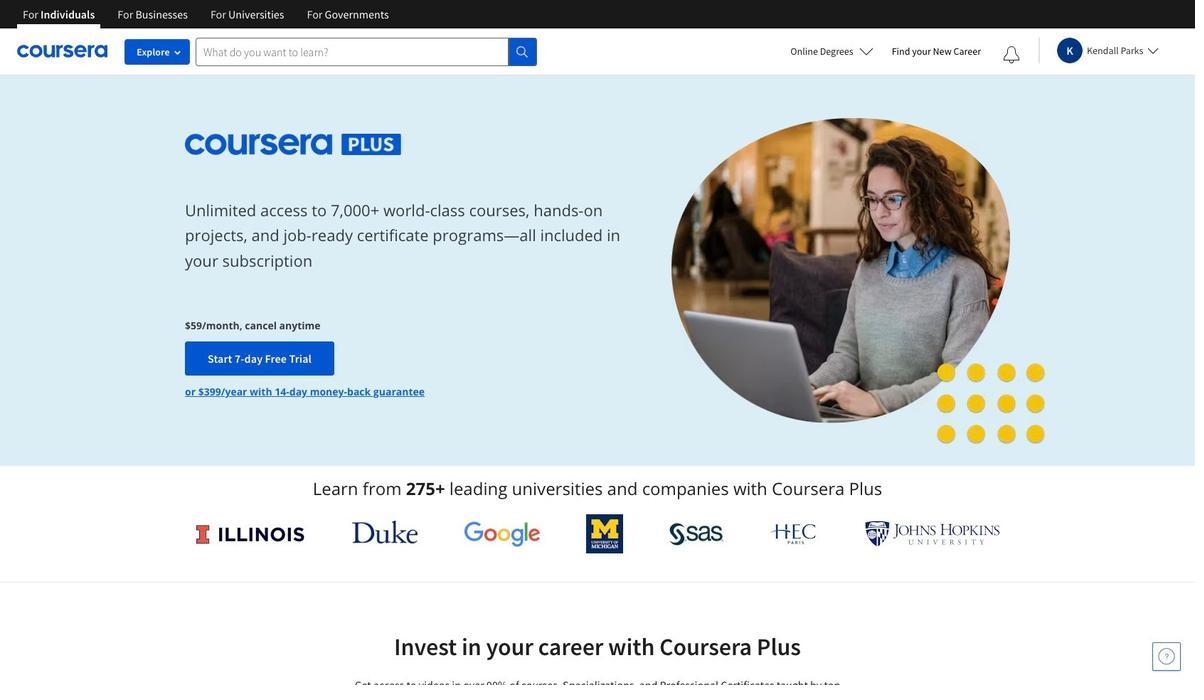 Task type: describe. For each thing, give the bounding box(es) containing it.
johns hopkins university image
[[865, 521, 1000, 547]]

coursera plus image
[[185, 134, 401, 155]]

google image
[[464, 521, 540, 547]]

sas image
[[669, 523, 723, 545]]

duke university image
[[352, 521, 418, 544]]

university of michigan image
[[586, 514, 623, 553]]

university of illinois at urbana-champaign image
[[195, 523, 306, 545]]



Task type: locate. For each thing, give the bounding box(es) containing it.
banner navigation
[[11, 0, 400, 28]]

help center image
[[1158, 648, 1175, 665]]

coursera image
[[17, 40, 107, 63]]

What do you want to learn? text field
[[196, 37, 509, 66]]

None search field
[[196, 37, 537, 66]]

hec paris image
[[769, 519, 819, 548]]



Task type: vqa. For each thing, say whether or not it's contained in the screenshot.
Google "image"
yes



